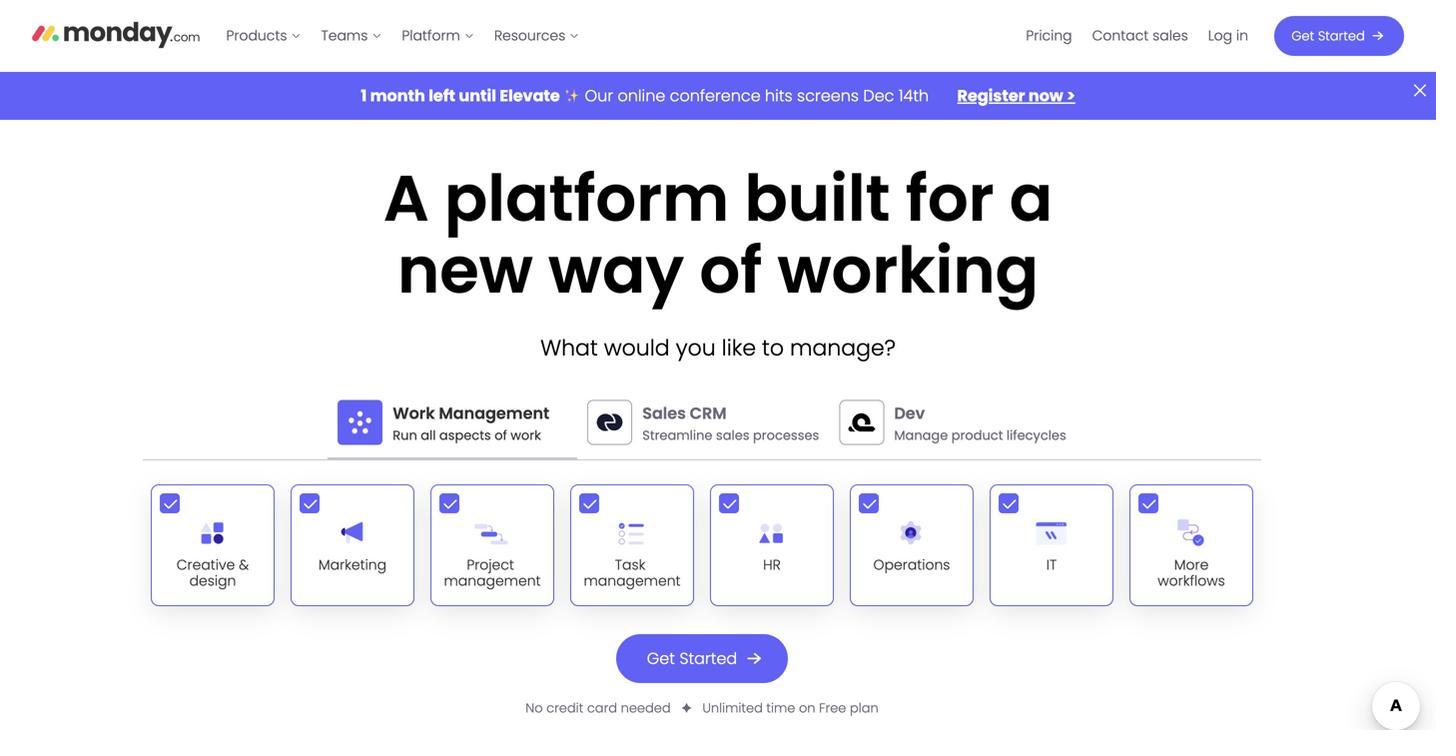 Task type: describe. For each thing, give the bounding box(es) containing it.
register now > link
[[958, 84, 1076, 107]]

a platform built for a
[[384, 154, 1053, 243]]

until
[[459, 84, 496, 107]]

teams
[[321, 26, 368, 45]]

for
[[906, 154, 995, 243]]

dev manage product lifecycles
[[895, 402, 1067, 445]]

creative design image
[[193, 513, 233, 553]]

14th
[[899, 84, 929, 107]]

online
[[618, 84, 666, 107]]

main element
[[216, 0, 1405, 72]]

needed
[[621, 699, 671, 717]]

0 vertical spatial of
[[700, 226, 763, 315]]

log
[[1209, 26, 1233, 45]]

list containing products
[[216, 0, 590, 72]]

design
[[189, 571, 236, 591]]

1 month left until elevate ✨ our online conference hits screens dec 14th
[[361, 84, 934, 107]]

time
[[767, 699, 796, 717]]

run
[[393, 427, 417, 445]]

1 vertical spatial get started button
[[616, 634, 788, 683]]

dec
[[864, 84, 895, 107]]

management for project
[[444, 571, 541, 591]]

wm color image
[[338, 400, 383, 445]]

get inside main element
[[1292, 27, 1315, 45]]

a
[[1010, 154, 1053, 243]]

task image
[[612, 513, 653, 553]]

management for task
[[584, 571, 681, 591]]

pricing
[[1026, 26, 1073, 45]]

contact sales
[[1093, 26, 1189, 45]]

task management
[[584, 555, 681, 591]]

way
[[548, 226, 684, 315]]

project management image
[[472, 513, 513, 553]]

creative & design
[[177, 555, 249, 591]]

our
[[585, 84, 614, 107]]

crm color image
[[588, 400, 633, 445]]

hr image
[[753, 513, 792, 553]]

0 horizontal spatial get
[[647, 647, 675, 670]]

contact sales button
[[1083, 20, 1199, 52]]

project
[[467, 555, 514, 575]]

screens
[[797, 84, 859, 107]]

left
[[429, 84, 456, 107]]

more
[[1175, 555, 1209, 575]]

More workflows checkbox
[[1130, 484, 1254, 606]]

in
[[1237, 26, 1249, 45]]

group containing creative & design
[[143, 476, 1262, 614]]

platform
[[445, 154, 729, 243]]

contact
[[1093, 26, 1149, 45]]

credit
[[547, 699, 584, 717]]

log in link
[[1199, 20, 1259, 52]]

IT checkbox
[[990, 484, 1114, 606]]

monday.com logo image
[[32, 13, 200, 55]]

Task management checkbox
[[570, 484, 694, 606]]

conference
[[670, 84, 761, 107]]

resources link
[[484, 20, 590, 52]]

0 horizontal spatial get started
[[647, 647, 738, 670]]

free
[[819, 699, 847, 717]]

unlimited
[[703, 699, 763, 717]]

✦
[[682, 699, 692, 717]]

built
[[745, 154, 891, 243]]

it image
[[1032, 513, 1072, 553]]

it
[[1047, 555, 1057, 575]]

lifecycles
[[1007, 427, 1067, 445]]

to
[[762, 333, 784, 363]]

workflows
[[1158, 571, 1226, 591]]

log in
[[1209, 26, 1249, 45]]

dev color image
[[840, 400, 885, 445]]

marketing image
[[332, 513, 373, 553]]

1 horizontal spatial get started button
[[1275, 16, 1405, 56]]

operations
[[874, 555, 951, 575]]

new way of working
[[398, 226, 1039, 315]]

>
[[1067, 84, 1076, 107]]

1 vertical spatial started
[[680, 647, 738, 670]]

aspects
[[439, 427, 491, 445]]



Task type: vqa. For each thing, say whether or not it's contained in the screenshot.
management associated with Task
yes



Task type: locate. For each thing, give the bounding box(es) containing it.
a
[[384, 154, 429, 243]]

0 horizontal spatial management
[[444, 571, 541, 591]]

get right in in the right top of the page
[[1292, 27, 1315, 45]]

sales crm streamline sales processes
[[643, 402, 820, 445]]

1 vertical spatial get
[[647, 647, 675, 670]]

get started button right in in the right top of the page
[[1275, 16, 1405, 56]]

0 vertical spatial sales
[[1153, 26, 1189, 45]]

sales down crm
[[716, 427, 750, 445]]

list
[[216, 0, 590, 72], [1016, 0, 1259, 72]]

now
[[1029, 84, 1064, 107]]

1 management from the left
[[444, 571, 541, 591]]

register now >
[[958, 84, 1076, 107]]

started inside main element
[[1318, 27, 1365, 45]]

task
[[615, 555, 646, 575]]

all
[[421, 427, 436, 445]]

work management run all aspects of work
[[393, 402, 550, 445]]

of down the management
[[495, 427, 507, 445]]

Project management checkbox
[[431, 484, 554, 606]]

on
[[799, 699, 816, 717]]

manage?
[[790, 333, 896, 363]]

✨
[[565, 84, 581, 107]]

HR checkbox
[[710, 484, 834, 606]]

get started
[[1292, 27, 1365, 45], [647, 647, 738, 670]]

0 vertical spatial started
[[1318, 27, 1365, 45]]

month
[[370, 84, 425, 107]]

get started button up no credit card needed   ✦    unlimited time on free plan
[[616, 634, 788, 683]]

0 vertical spatial get started button
[[1275, 16, 1405, 56]]

you
[[676, 333, 716, 363]]

more image
[[1172, 513, 1212, 553]]

plan
[[850, 699, 879, 717]]

2 list from the left
[[1016, 0, 1259, 72]]

started right in in the right top of the page
[[1318, 27, 1365, 45]]

products
[[226, 26, 287, 45]]

like
[[722, 333, 756, 363]]

0 horizontal spatial sales
[[716, 427, 750, 445]]

product
[[952, 427, 1004, 445]]

of inside work management run all aspects of work
[[495, 427, 507, 445]]

0 horizontal spatial of
[[495, 427, 507, 445]]

hits
[[765, 84, 793, 107]]

streamline
[[643, 427, 713, 445]]

1 vertical spatial get started
[[647, 647, 738, 670]]

platform link
[[392, 20, 484, 52]]

of
[[700, 226, 763, 315], [495, 427, 507, 445]]

sales
[[643, 402, 686, 425]]

get started button
[[1275, 16, 1405, 56], [616, 634, 788, 683]]

dev
[[895, 402, 925, 425]]

crm
[[690, 402, 727, 425]]

work
[[511, 427, 541, 445]]

1 horizontal spatial of
[[700, 226, 763, 315]]

get started up ✦
[[647, 647, 738, 670]]

management inside option
[[444, 571, 541, 591]]

management down task image
[[584, 571, 681, 591]]

of up like
[[700, 226, 763, 315]]

pricing link
[[1016, 20, 1083, 52]]

1 vertical spatial of
[[495, 427, 507, 445]]

1 horizontal spatial get
[[1292, 27, 1315, 45]]

list containing pricing
[[1016, 0, 1259, 72]]

platform
[[402, 26, 460, 45]]

dev dark image
[[840, 400, 885, 445]]

1 horizontal spatial management
[[584, 571, 681, 591]]

1 vertical spatial sales
[[716, 427, 750, 445]]

sales
[[1153, 26, 1189, 45], [716, 427, 750, 445]]

group
[[143, 476, 1262, 614]]

0 horizontal spatial get started button
[[616, 634, 788, 683]]

2 management from the left
[[584, 571, 681, 591]]

Marketing checkbox
[[291, 484, 415, 606]]

started up no credit card needed   ✦    unlimited time on free plan
[[680, 647, 738, 670]]

0 horizontal spatial list
[[216, 0, 590, 72]]

get up needed
[[647, 647, 675, 670]]

management inside checkbox
[[584, 571, 681, 591]]

hr
[[763, 555, 781, 575]]

1 horizontal spatial started
[[1318, 27, 1365, 45]]

crm dark image
[[588, 400, 633, 445]]

1
[[361, 84, 367, 107]]

would
[[604, 333, 670, 363]]

0 vertical spatial get
[[1292, 27, 1315, 45]]

Creative & design checkbox
[[151, 484, 275, 606]]

new
[[398, 226, 533, 315]]

get started inside main element
[[1292, 27, 1365, 45]]

working
[[778, 226, 1039, 315]]

processes
[[753, 427, 820, 445]]

0 vertical spatial get started
[[1292, 27, 1365, 45]]

sales inside contact sales button
[[1153, 26, 1189, 45]]

elevate
[[500, 84, 560, 107]]

ops image
[[892, 513, 932, 553]]

management down "project management" image on the left bottom of page
[[444, 571, 541, 591]]

management
[[444, 571, 541, 591], [584, 571, 681, 591]]

project management
[[444, 555, 541, 591]]

sales inside the sales crm streamline sales processes
[[716, 427, 750, 445]]

manage
[[895, 427, 948, 445]]

no
[[526, 699, 543, 717]]

what would you like to manage?
[[541, 333, 896, 363]]

1 horizontal spatial get started
[[1292, 27, 1365, 45]]

get started right in in the right top of the page
[[1292, 27, 1365, 45]]

wm dark image
[[338, 400, 383, 445]]

get
[[1292, 27, 1315, 45], [647, 647, 675, 670]]

work
[[393, 402, 435, 425]]

1 horizontal spatial sales
[[1153, 26, 1189, 45]]

&
[[239, 555, 249, 575]]

sales right contact
[[1153, 26, 1189, 45]]

0 horizontal spatial started
[[680, 647, 738, 670]]

1 horizontal spatial list
[[1016, 0, 1259, 72]]

creative
[[177, 555, 235, 575]]

products link
[[216, 20, 311, 52]]

Operations checkbox
[[850, 484, 974, 606]]

management
[[439, 402, 550, 425]]

register
[[958, 84, 1026, 107]]

what
[[541, 333, 598, 363]]

more workflows
[[1158, 555, 1226, 591]]

teams link
[[311, 20, 392, 52]]

1 list from the left
[[216, 0, 590, 72]]

no credit card needed   ✦    unlimited time on free plan
[[526, 699, 879, 717]]

resources
[[494, 26, 566, 45]]

marketing
[[319, 555, 387, 575]]

started
[[1318, 27, 1365, 45], [680, 647, 738, 670]]

card
[[587, 699, 617, 717]]



